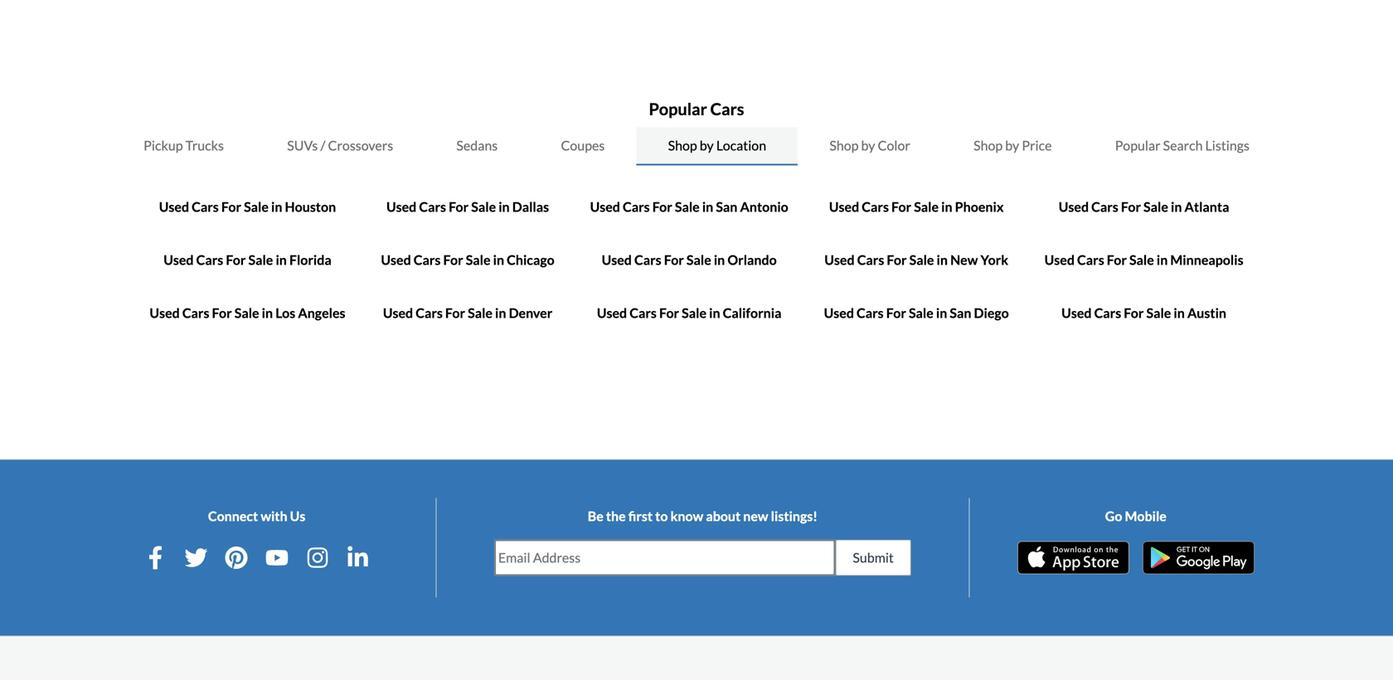 Task type: describe. For each thing, give the bounding box(es) containing it.
used for used cars for sale in denver
[[383, 305, 413, 321]]

york
[[981, 252, 1009, 268]]

used cars for sale in new york link
[[825, 252, 1009, 268]]

shop by price
[[974, 137, 1052, 153]]

sale for used cars for sale in atlanta
[[1144, 199, 1169, 215]]

know
[[671, 508, 704, 524]]

used for used cars for sale in houston
[[159, 199, 189, 215]]

used for used cars for sale in orlando
[[602, 252, 632, 268]]

minneapolis
[[1171, 252, 1244, 268]]

angeles
[[298, 305, 346, 321]]

cars for used cars for sale in phoenix
[[862, 199, 889, 215]]

used cars for sale in denver
[[383, 305, 553, 321]]

sale for used cars for sale in los angeles
[[235, 305, 259, 321]]

used cars for sale in california
[[597, 305, 782, 321]]

used cars for sale in california link
[[597, 305, 782, 321]]

cars for used cars for sale in dallas
[[419, 199, 446, 215]]

used cars for sale in dallas link
[[387, 199, 549, 215]]

facebook image
[[144, 546, 167, 570]]

shop for shop by location
[[668, 137, 698, 153]]

shop by location
[[668, 137, 767, 153]]

for for used cars for sale in orlando
[[664, 252, 684, 268]]

in for used cars for sale in atlanta
[[1172, 199, 1183, 215]]

first
[[629, 508, 653, 524]]

be
[[588, 508, 604, 524]]

crossovers
[[328, 137, 393, 153]]

by for price
[[1006, 137, 1020, 153]]

cars for used cars for sale in chicago
[[414, 252, 441, 268]]

for for used cars for sale in phoenix
[[892, 199, 912, 215]]

location
[[717, 137, 767, 153]]

for for used cars for sale in california
[[660, 305, 680, 321]]

coupes
[[561, 137, 605, 153]]

in for used cars for sale in san antonio
[[703, 199, 714, 215]]

popular for popular cars
[[649, 99, 708, 119]]

used cars for sale in orlando
[[602, 252, 777, 268]]

shop for shop by price
[[974, 137, 1003, 153]]

used cars for sale in atlanta link
[[1059, 199, 1230, 215]]

get it on google play image
[[1143, 541, 1255, 575]]

used for used cars for sale in chicago
[[381, 252, 411, 268]]

san for diego
[[950, 305, 972, 321]]

houston
[[285, 199, 336, 215]]

denver
[[509, 305, 553, 321]]

in for used cars for sale in los angeles
[[262, 305, 273, 321]]

Email Address email field
[[495, 541, 835, 575]]

be the first to know about new listings!
[[588, 508, 818, 524]]

used for used cars for sale in california
[[597, 305, 627, 321]]

used for used cars for sale in florida
[[164, 252, 194, 268]]

sale for used cars for sale in san antonio
[[675, 199, 700, 215]]

price
[[1022, 137, 1052, 153]]

used cars for sale in new york
[[825, 252, 1009, 268]]

used for used cars for sale in atlanta
[[1059, 199, 1089, 215]]

by for location
[[700, 137, 714, 153]]

in for used cars for sale in denver
[[495, 305, 507, 321]]

for for used cars for sale in atlanta
[[1122, 199, 1142, 215]]

used cars for sale in austin link
[[1062, 305, 1227, 321]]

suvs
[[287, 137, 318, 153]]

used cars for sale in san diego
[[824, 305, 1010, 321]]

sale for used cars for sale in california
[[682, 305, 707, 321]]

for for used cars for sale in minneapolis
[[1107, 252, 1127, 268]]

sale for used cars for sale in minneapolis
[[1130, 252, 1155, 268]]

los
[[276, 305, 296, 321]]

cars for used cars for sale in atlanta
[[1092, 199, 1119, 215]]

used cars for sale in san antonio link
[[590, 199, 789, 215]]

suvs / crossovers
[[287, 137, 393, 153]]

to
[[656, 508, 668, 524]]

for for used cars for sale in dallas
[[449, 199, 469, 215]]

cars for used cars for sale in san diego
[[857, 305, 884, 321]]

cars for used cars for sale in denver
[[416, 305, 443, 321]]

in for used cars for sale in san diego
[[937, 305, 948, 321]]

used cars for sale in phoenix link
[[830, 199, 1004, 215]]

used for used cars for sale in minneapolis
[[1045, 252, 1075, 268]]

listings
[[1206, 137, 1250, 153]]

popular for popular search listings
[[1116, 137, 1161, 153]]

in for used cars for sale in new york
[[937, 252, 948, 268]]

used cars for sale in chicago
[[381, 252, 555, 268]]

for for used cars for sale in denver
[[445, 305, 466, 321]]

used cars for sale in san diego link
[[824, 305, 1010, 321]]

used cars for sale in chicago link
[[381, 252, 555, 268]]

california
[[723, 305, 782, 321]]

used for used cars for sale in new york
[[825, 252, 855, 268]]

cars for used cars for sale in san antonio
[[623, 199, 650, 215]]

used cars for sale in minneapolis link
[[1045, 252, 1244, 268]]



Task type: locate. For each thing, give the bounding box(es) containing it.
sale left denver
[[468, 305, 493, 321]]

used for used cars for sale in phoenix
[[830, 199, 860, 215]]

orlando
[[728, 252, 777, 268]]

cars for used cars for sale in california
[[630, 305, 657, 321]]

used
[[159, 199, 189, 215], [387, 199, 417, 215], [590, 199, 621, 215], [830, 199, 860, 215], [1059, 199, 1089, 215], [164, 252, 194, 268], [381, 252, 411, 268], [602, 252, 632, 268], [825, 252, 855, 268], [1045, 252, 1075, 268], [150, 305, 180, 321], [383, 305, 413, 321], [597, 305, 627, 321], [824, 305, 855, 321], [1062, 305, 1092, 321]]

in for used cars for sale in austin
[[1174, 305, 1186, 321]]

by for color
[[862, 137, 876, 153]]

dallas
[[513, 199, 549, 215]]

pickup trucks
[[144, 137, 224, 153]]

cars up used cars for sale in orlando link
[[623, 199, 650, 215]]

cars up used cars for sale in austin link on the top right of page
[[1078, 252, 1105, 268]]

for
[[221, 199, 241, 215], [449, 199, 469, 215], [653, 199, 673, 215], [892, 199, 912, 215], [1122, 199, 1142, 215], [226, 252, 246, 268], [443, 252, 463, 268], [664, 252, 684, 268], [887, 252, 907, 268], [1107, 252, 1127, 268], [212, 305, 232, 321], [445, 305, 466, 321], [660, 305, 680, 321], [887, 305, 907, 321], [1125, 305, 1145, 321]]

used cars for sale in florida
[[164, 252, 332, 268]]

1 shop from the left
[[668, 137, 698, 153]]

popular
[[649, 99, 708, 119], [1116, 137, 1161, 153]]

sale for used cars for sale in san diego
[[909, 305, 934, 321]]

for down used cars for sale in new york link
[[887, 305, 907, 321]]

linkedin image
[[346, 546, 370, 570]]

cars up 'used cars for sale in denver'
[[414, 252, 441, 268]]

sale up the used cars for sale in austin
[[1130, 252, 1155, 268]]

for up 'used cars for sale in denver'
[[443, 252, 463, 268]]

used for used cars for sale in san antonio
[[590, 199, 621, 215]]

0 horizontal spatial popular
[[649, 99, 708, 119]]

used cars for sale in orlando link
[[602, 252, 777, 268]]

for up used cars for sale in chicago at the top left of the page
[[449, 199, 469, 215]]

by left "color"
[[862, 137, 876, 153]]

go
[[1106, 508, 1123, 524]]

shop
[[668, 137, 698, 153], [830, 137, 859, 153], [974, 137, 1003, 153]]

cars for used cars for sale in los angeles
[[182, 305, 209, 321]]

in left florida
[[276, 252, 287, 268]]

san left antonio
[[716, 199, 738, 215]]

for for used cars for sale in san antonio
[[653, 199, 673, 215]]

download on the app store image
[[1018, 541, 1130, 575]]

in for used cars for sale in houston
[[271, 199, 282, 215]]

cars down trucks
[[192, 199, 219, 215]]

sale left new
[[910, 252, 935, 268]]

new
[[744, 508, 769, 524]]

pinterest image
[[225, 546, 248, 570]]

instagram image
[[306, 546, 329, 570]]

florida
[[290, 252, 332, 268]]

shop left "color"
[[830, 137, 859, 153]]

0 vertical spatial popular
[[649, 99, 708, 119]]

connect with us
[[208, 508, 306, 524]]

cars down used cars for sale in florida link
[[182, 305, 209, 321]]

cars for used cars for sale in orlando
[[635, 252, 662, 268]]

sale up used cars for sale in florida
[[244, 199, 269, 215]]

search
[[1164, 137, 1203, 153]]

0 horizontal spatial shop
[[668, 137, 698, 153]]

for for used cars for sale in chicago
[[443, 252, 463, 268]]

used cars for sale in minneapolis
[[1045, 252, 1244, 268]]

1 by from the left
[[700, 137, 714, 153]]

sale left florida
[[248, 252, 273, 268]]

youtube image
[[265, 546, 289, 570]]

twitter image
[[185, 546, 208, 570]]

in for used cars for sale in dallas
[[499, 199, 510, 215]]

for up the used cars for sale in minneapolis
[[1122, 199, 1142, 215]]

for for used cars for sale in florida
[[226, 252, 246, 268]]

1 vertical spatial san
[[950, 305, 972, 321]]

diego
[[975, 305, 1010, 321]]

/
[[321, 137, 326, 153]]

for up used cars for sale in los angeles
[[226, 252, 246, 268]]

austin
[[1188, 305, 1227, 321]]

sale down used cars for sale in new york link
[[909, 305, 934, 321]]

cars up used cars for sale in california link
[[635, 252, 662, 268]]

cars for used cars for sale in florida
[[196, 252, 223, 268]]

in left "austin"
[[1174, 305, 1186, 321]]

0 vertical spatial san
[[716, 199, 738, 215]]

phoenix
[[956, 199, 1004, 215]]

cars for used cars for sale in austin
[[1095, 305, 1122, 321]]

in left dallas
[[499, 199, 510, 215]]

in left chicago
[[493, 252, 505, 268]]

sale for used cars for sale in denver
[[468, 305, 493, 321]]

cars down used cars for sale in minneapolis link on the right top of the page
[[1095, 305, 1122, 321]]

in for used cars for sale in chicago
[[493, 252, 505, 268]]

used cars for sale in los angeles link
[[150, 305, 346, 321]]

in for used cars for sale in minneapolis
[[1157, 252, 1169, 268]]

for down used cars for sale in orlando
[[660, 305, 680, 321]]

sale for used cars for sale in new york
[[910, 252, 935, 268]]

used cars for sale in dallas
[[387, 199, 549, 215]]

for for used cars for sale in houston
[[221, 199, 241, 215]]

mobile
[[1126, 508, 1167, 524]]

submit
[[853, 550, 894, 566]]

cars
[[711, 99, 745, 119], [192, 199, 219, 215], [419, 199, 446, 215], [623, 199, 650, 215], [862, 199, 889, 215], [1092, 199, 1119, 215], [196, 252, 223, 268], [414, 252, 441, 268], [635, 252, 662, 268], [858, 252, 885, 268], [1078, 252, 1105, 268], [182, 305, 209, 321], [416, 305, 443, 321], [630, 305, 657, 321], [857, 305, 884, 321], [1095, 305, 1122, 321]]

chicago
[[507, 252, 555, 268]]

for up used cars for sale in florida
[[221, 199, 241, 215]]

sale
[[244, 199, 269, 215], [472, 199, 496, 215], [675, 199, 700, 215], [915, 199, 939, 215], [1144, 199, 1169, 215], [248, 252, 273, 268], [466, 252, 491, 268], [687, 252, 712, 268], [910, 252, 935, 268], [1130, 252, 1155, 268], [235, 305, 259, 321], [468, 305, 493, 321], [682, 305, 707, 321], [909, 305, 934, 321], [1147, 305, 1172, 321]]

antonio
[[741, 199, 789, 215]]

1 vertical spatial popular
[[1116, 137, 1161, 153]]

used cars for sale in los angeles
[[150, 305, 346, 321]]

in for used cars for sale in orlando
[[714, 252, 725, 268]]

cars up used cars for sale in minneapolis link on the right top of the page
[[1092, 199, 1119, 215]]

used cars for sale in austin
[[1062, 305, 1227, 321]]

used cars for sale in atlanta
[[1059, 199, 1230, 215]]

san left diego
[[950, 305, 972, 321]]

cars down the used cars for sale in phoenix link
[[858, 252, 885, 268]]

sale down used cars for sale in orlando link
[[682, 305, 707, 321]]

sale left dallas
[[472, 199, 496, 215]]

in left minneapolis
[[1157, 252, 1169, 268]]

connect
[[208, 508, 258, 524]]

sale left 'orlando'
[[687, 252, 712, 268]]

sedans
[[457, 137, 498, 153]]

sale left phoenix
[[915, 199, 939, 215]]

by left location
[[700, 137, 714, 153]]

shop by color
[[830, 137, 911, 153]]

san
[[716, 199, 738, 215], [950, 305, 972, 321]]

sale for used cars for sale in orlando
[[687, 252, 712, 268]]

in left denver
[[495, 305, 507, 321]]

in up used cars for sale in orlando link
[[703, 199, 714, 215]]

0 horizontal spatial by
[[700, 137, 714, 153]]

popular cars
[[649, 99, 745, 119]]

0 horizontal spatial san
[[716, 199, 738, 215]]

for down the used cars for sale in phoenix link
[[887, 252, 907, 268]]

in left phoenix
[[942, 199, 953, 215]]

used cars for sale in florida link
[[164, 252, 332, 268]]

used for used cars for sale in san diego
[[824, 305, 855, 321]]

sale for used cars for sale in florida
[[248, 252, 273, 268]]

used for used cars for sale in los angeles
[[150, 305, 180, 321]]

2 by from the left
[[862, 137, 876, 153]]

san for antonio
[[716, 199, 738, 215]]

for up used cars for sale in california link
[[664, 252, 684, 268]]

for for used cars for sale in los angeles
[[212, 305, 232, 321]]

used for used cars for sale in dallas
[[387, 199, 417, 215]]

sale left chicago
[[466, 252, 491, 268]]

for down the used cars for sale in minneapolis
[[1125, 305, 1145, 321]]

sale up used cars for sale in orlando link
[[675, 199, 700, 215]]

used cars for sale in phoenix
[[830, 199, 1004, 215]]

cars down used cars for sale in chicago link
[[416, 305, 443, 321]]

cars up shop by location
[[711, 99, 745, 119]]

2 shop from the left
[[830, 137, 859, 153]]

for down used cars for sale in florida
[[212, 305, 232, 321]]

sale left atlanta
[[1144, 199, 1169, 215]]

cars for used cars for sale in minneapolis
[[1078, 252, 1105, 268]]

sale for used cars for sale in phoenix
[[915, 199, 939, 215]]

cars for used cars for sale in houston
[[192, 199, 219, 215]]

in left atlanta
[[1172, 199, 1183, 215]]

popular up shop by location
[[649, 99, 708, 119]]

for down used cars for sale in chicago link
[[445, 305, 466, 321]]

cars for used cars for sale in new york
[[858, 252, 885, 268]]

the
[[606, 508, 626, 524]]

by
[[700, 137, 714, 153], [862, 137, 876, 153], [1006, 137, 1020, 153]]

used cars for sale in houston link
[[159, 199, 336, 215]]

1 horizontal spatial popular
[[1116, 137, 1161, 153]]

submit button
[[836, 540, 912, 576]]

used cars for sale in denver link
[[383, 305, 553, 321]]

in for used cars for sale in florida
[[276, 252, 287, 268]]

cars up used cars for sale in los angeles
[[196, 252, 223, 268]]

for up used cars for sale in austin link on the top right of page
[[1107, 252, 1127, 268]]

1 horizontal spatial by
[[862, 137, 876, 153]]

cars down used cars for sale in orlando
[[630, 305, 657, 321]]

cars down used cars for sale in new york link
[[857, 305, 884, 321]]

pickup
[[144, 137, 183, 153]]

in
[[271, 199, 282, 215], [499, 199, 510, 215], [703, 199, 714, 215], [942, 199, 953, 215], [1172, 199, 1183, 215], [276, 252, 287, 268], [493, 252, 505, 268], [714, 252, 725, 268], [937, 252, 948, 268], [1157, 252, 1169, 268], [262, 305, 273, 321], [495, 305, 507, 321], [709, 305, 721, 321], [937, 305, 948, 321], [1174, 305, 1186, 321]]

3 by from the left
[[1006, 137, 1020, 153]]

in left houston
[[271, 199, 282, 215]]

for up used cars for sale in orlando link
[[653, 199, 673, 215]]

sale for used cars for sale in dallas
[[472, 199, 496, 215]]

used cars for sale in san antonio
[[590, 199, 789, 215]]

for for used cars for sale in austin
[[1125, 305, 1145, 321]]

sale for used cars for sale in austin
[[1147, 305, 1172, 321]]

2 horizontal spatial shop
[[974, 137, 1003, 153]]

sale for used cars for sale in chicago
[[466, 252, 491, 268]]

in for used cars for sale in phoenix
[[942, 199, 953, 215]]

with
[[261, 508, 288, 524]]

shop left price
[[974, 137, 1003, 153]]

in left new
[[937, 252, 948, 268]]

listings!
[[771, 508, 818, 524]]

cars for popular cars
[[711, 99, 745, 119]]

used for used cars for sale in austin
[[1062, 305, 1092, 321]]

trucks
[[186, 137, 224, 153]]

used cars for sale in houston
[[159, 199, 336, 215]]

for for used cars for sale in san diego
[[887, 305, 907, 321]]

popular left search
[[1116, 137, 1161, 153]]

in left 'orlando'
[[714, 252, 725, 268]]

about
[[706, 508, 741, 524]]

in left los
[[262, 305, 273, 321]]

new
[[951, 252, 979, 268]]

by left price
[[1006, 137, 1020, 153]]

shop down popular cars
[[668, 137, 698, 153]]

sale left "austin"
[[1147, 305, 1172, 321]]

sale left los
[[235, 305, 259, 321]]

for up used cars for sale in new york link
[[892, 199, 912, 215]]

cars down shop by color
[[862, 199, 889, 215]]

1 horizontal spatial shop
[[830, 137, 859, 153]]

atlanta
[[1185, 199, 1230, 215]]

2 horizontal spatial by
[[1006, 137, 1020, 153]]

1 horizontal spatial san
[[950, 305, 972, 321]]

cars up used cars for sale in chicago link
[[419, 199, 446, 215]]

color
[[878, 137, 911, 153]]

shop for shop by color
[[830, 137, 859, 153]]

in for used cars for sale in california
[[709, 305, 721, 321]]

3 shop from the left
[[974, 137, 1003, 153]]

for for used cars for sale in new york
[[887, 252, 907, 268]]

in left diego
[[937, 305, 948, 321]]

in left california
[[709, 305, 721, 321]]

sale for used cars for sale in houston
[[244, 199, 269, 215]]

popular search listings
[[1116, 137, 1250, 153]]

us
[[290, 508, 306, 524]]

go mobile
[[1106, 508, 1167, 524]]



Task type: vqa. For each thing, say whether or not it's contained in the screenshot.
Smooth process heading
no



